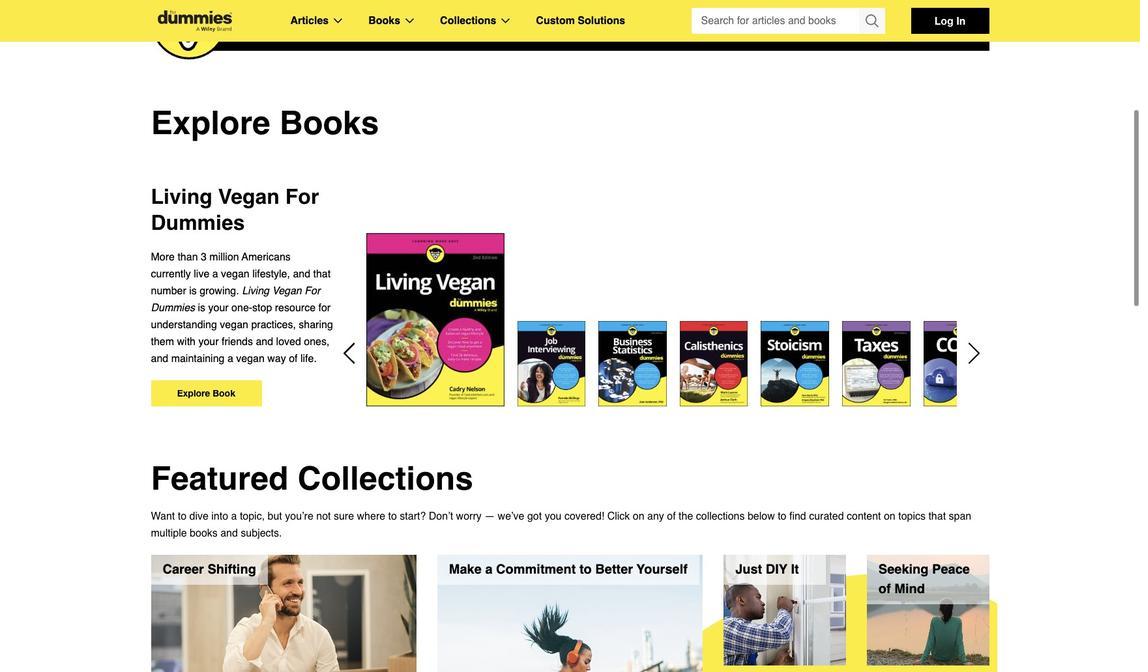 Task type: describe. For each thing, give the bounding box(es) containing it.
life.
[[301, 353, 317, 365]]

career shifting link
[[151, 556, 417, 673]]

more than 3 million americans currently live a vegan lifestyle, and that number is growing.
[[151, 252, 331, 297]]

find
[[790, 511, 806, 523]]

million
[[210, 252, 239, 263]]

just diy it link
[[724, 556, 846, 666]]

but
[[268, 511, 282, 523]]

number
[[151, 286, 186, 297]]

books
[[190, 528, 218, 540]]

career
[[163, 563, 204, 578]]

below
[[748, 511, 775, 523]]

1 vertical spatial vegan
[[220, 319, 248, 331]]

open book categories image
[[406, 18, 414, 23]]

easy!
[[402, 9, 457, 33]]

a inside the want to dive into a topic, but you're not sure where to start? don't worry — we've got you covered! click on any of the collections below to find curated content on topics that span multiple books and subjects.
[[231, 511, 237, 523]]

one-
[[232, 303, 252, 314]]

log
[[935, 14, 954, 27]]

more
[[151, 252, 175, 263]]

and down practices,
[[256, 336, 273, 348]]

0 horizontal spatial living
[[151, 185, 212, 209]]

made
[[343, 9, 396, 33]]

where
[[357, 511, 385, 523]]

1 vertical spatial your
[[198, 336, 219, 348]]

learning
[[249, 9, 337, 33]]

any
[[647, 511, 664, 523]]

1 vertical spatial books
[[280, 104, 379, 141]]

understanding
[[151, 319, 217, 331]]

collections
[[696, 511, 745, 523]]

ones,
[[304, 336, 330, 348]]

currently
[[151, 269, 191, 280]]

practices,
[[251, 319, 296, 331]]

2 vertical spatial vegan
[[236, 353, 265, 365]]

just diy it
[[736, 563, 799, 578]]

is your one-stop resource for understanding vegan practices, sharing them with your friends and loved ones, and maintaining a vegan way of life.
[[151, 303, 333, 365]]

the
[[679, 511, 693, 523]]

want to dive into a topic, but you're not sure where to start? don't worry — we've got you covered! click on any of the collections below to find curated content on topics that span multiple books and subjects.
[[151, 511, 972, 540]]

vegan inside more than 3 million americans currently live a vegan lifestyle, and that number is growing.
[[221, 269, 250, 280]]

is inside more than 3 million americans currently live a vegan lifestyle, and that number is growing.
[[189, 286, 197, 297]]

peace
[[932, 563, 970, 578]]

1 vertical spatial for
[[305, 286, 320, 297]]

custom
[[536, 15, 575, 27]]

that inside the want to dive into a topic, but you're not sure where to start? don't worry — we've got you covered! click on any of the collections below to find curated content on topics that span multiple books and subjects.
[[929, 511, 946, 523]]

1 vertical spatial collections
[[298, 460, 473, 497]]

lifestyle,
[[252, 269, 290, 280]]

content
[[847, 511, 881, 523]]

learning made easy!
[[249, 9, 457, 33]]

a inside more than 3 million americans currently live a vegan lifestyle, and that number is growing.
[[212, 269, 218, 280]]

make
[[449, 563, 482, 578]]

mind
[[895, 582, 925, 597]]

1 horizontal spatial living
[[242, 286, 269, 297]]

for
[[318, 303, 331, 314]]

stop
[[252, 303, 272, 314]]

log in
[[935, 14, 966, 27]]

shifting
[[208, 563, 256, 578]]

want
[[151, 511, 175, 523]]

explore book link
[[151, 381, 262, 407]]

start?
[[400, 511, 426, 523]]

you're
[[285, 511, 314, 523]]

loved
[[276, 336, 301, 348]]

book
[[213, 388, 236, 399]]

a right the 'make'
[[485, 563, 493, 578]]

—
[[485, 511, 495, 523]]

maintaining
[[171, 353, 225, 365]]

worry
[[456, 511, 482, 523]]

them
[[151, 336, 174, 348]]

got
[[527, 511, 542, 523]]

to left find
[[778, 511, 787, 523]]

and inside the want to dive into a topic, but you're not sure where to start? don't worry — we've got you covered! click on any of the collections below to find curated content on topics that span multiple books and subjects.
[[221, 528, 238, 540]]

commitment
[[496, 563, 576, 578]]

and down them
[[151, 353, 168, 365]]

it
[[791, 563, 799, 578]]

0 vertical spatial for
[[285, 185, 319, 209]]

don't
[[429, 511, 453, 523]]

2 living vegan for dummies from the top
[[151, 286, 320, 314]]

career shifting
[[163, 563, 256, 578]]

click
[[607, 511, 630, 523]]

diy
[[766, 563, 788, 578]]

open collections list image
[[502, 18, 510, 23]]

we've
[[498, 511, 525, 523]]

to left better
[[580, 563, 592, 578]]

seeking peace of mind
[[879, 563, 970, 597]]

you
[[545, 511, 562, 523]]

1 vertical spatial vegan
[[272, 286, 302, 297]]



Task type: locate. For each thing, give the bounding box(es) containing it.
make a commitment to better yourself link
[[437, 556, 703, 673]]

and inside more than 3 million americans currently live a vegan lifestyle, and that number is growing.
[[293, 269, 310, 280]]

covered!
[[565, 511, 605, 523]]

living up than on the left
[[151, 185, 212, 209]]

0 vertical spatial living vegan for dummies
[[151, 185, 319, 235]]

sure
[[334, 511, 354, 523]]

0 vertical spatial explore
[[151, 104, 271, 141]]

way
[[268, 353, 286, 365]]

explore for explore books
[[151, 104, 271, 141]]

0 vertical spatial that
[[313, 269, 331, 280]]

0 vertical spatial books
[[369, 15, 400, 27]]

featured collections
[[151, 460, 473, 497]]

1 vertical spatial that
[[929, 511, 946, 523]]

1 living vegan for dummies from the top
[[151, 185, 319, 235]]

2 vertical spatial of
[[879, 582, 891, 597]]

yourself
[[637, 563, 688, 578]]

custom solutions link
[[536, 12, 625, 29]]

1 horizontal spatial is
[[198, 303, 205, 314]]

seeking peace of mind link
[[867, 556, 989, 666]]

span
[[949, 511, 972, 523]]

growing.
[[200, 286, 239, 297]]

your up the maintaining
[[198, 336, 219, 348]]

vegan up friends
[[220, 319, 248, 331]]

0 vertical spatial of
[[289, 353, 298, 365]]

vegan down the million
[[221, 269, 250, 280]]

featured
[[151, 460, 289, 497]]

of inside the is your one-stop resource for understanding vegan practices, sharing them with your friends and loved ones, and maintaining a vegan way of life.
[[289, 353, 298, 365]]

explore
[[151, 104, 271, 141], [177, 388, 210, 399]]

log in link
[[911, 8, 989, 34]]

custom solutions
[[536, 15, 625, 27]]

and right lifestyle,
[[293, 269, 310, 280]]

2 dummies from the top
[[151, 303, 195, 314]]

1 horizontal spatial that
[[929, 511, 946, 523]]

1 horizontal spatial of
[[667, 511, 676, 523]]

with
[[177, 336, 196, 348]]

vegan up 'americans'
[[218, 185, 280, 209]]

explore for explore book
[[177, 388, 210, 399]]

Search for articles and books text field
[[691, 8, 860, 34]]

resource
[[275, 303, 316, 314]]

and
[[293, 269, 310, 280], [256, 336, 273, 348], [151, 353, 168, 365], [221, 528, 238, 540]]

a right into
[[231, 511, 237, 523]]

dive
[[189, 511, 209, 523]]

1 vertical spatial living
[[242, 286, 269, 297]]

for
[[285, 185, 319, 209], [305, 286, 320, 297]]

than
[[178, 252, 198, 263]]

2 horizontal spatial of
[[879, 582, 891, 597]]

dummies
[[151, 211, 245, 235], [151, 303, 195, 314]]

on left the topics
[[884, 511, 896, 523]]

1 on from the left
[[633, 511, 645, 523]]

0 vertical spatial vegan
[[218, 185, 280, 209]]

that up for
[[313, 269, 331, 280]]

and down into
[[221, 528, 238, 540]]

articles
[[290, 15, 329, 27]]

1 vertical spatial is
[[198, 303, 205, 314]]

of left mind
[[879, 582, 891, 597]]

topics
[[899, 511, 926, 523]]

of left life.
[[289, 353, 298, 365]]

0 vertical spatial vegan
[[221, 269, 250, 280]]

0 vertical spatial collections
[[440, 15, 496, 27]]

of
[[289, 353, 298, 365], [667, 511, 676, 523], [879, 582, 891, 597]]

a
[[212, 269, 218, 280], [227, 353, 233, 365], [231, 511, 237, 523], [485, 563, 493, 578]]

solutions
[[578, 15, 625, 27]]

into
[[211, 511, 228, 523]]

just
[[736, 563, 762, 578]]

0 vertical spatial your
[[208, 303, 229, 314]]

1 horizontal spatial on
[[884, 511, 896, 523]]

topic,
[[240, 511, 265, 523]]

1 dummies from the top
[[151, 211, 245, 235]]

0 horizontal spatial is
[[189, 286, 197, 297]]

your down growing.
[[208, 303, 229, 314]]

not
[[316, 511, 331, 523]]

vegan up resource
[[272, 286, 302, 297]]

1 vertical spatial of
[[667, 511, 676, 523]]

to left dive
[[178, 511, 187, 523]]

is inside the is your one-stop resource for understanding vegan practices, sharing them with your friends and loved ones, and maintaining a vegan way of life.
[[198, 303, 205, 314]]

sharing
[[299, 319, 333, 331]]

collections up where
[[298, 460, 473, 497]]

a right live
[[212, 269, 218, 280]]

0 vertical spatial is
[[189, 286, 197, 297]]

of inside the want to dive into a topic, but you're not sure where to start? don't worry — we've got you covered! click on any of the collections below to find curated content on topics that span multiple books and subjects.
[[667, 511, 676, 523]]

that left span
[[929, 511, 946, 523]]

0 horizontal spatial of
[[289, 353, 298, 365]]

vegan down friends
[[236, 353, 265, 365]]

make a commitment to better yourself
[[449, 563, 688, 578]]

open article categories image
[[334, 18, 342, 23]]

0 horizontal spatial that
[[313, 269, 331, 280]]

better
[[595, 563, 633, 578]]

on
[[633, 511, 645, 523], [884, 511, 896, 523]]

is up understanding
[[198, 303, 205, 314]]

1 vertical spatial explore
[[177, 388, 210, 399]]

explore book
[[177, 388, 236, 399]]

dummies down number
[[151, 303, 195, 314]]

to
[[178, 511, 187, 523], [388, 511, 397, 523], [778, 511, 787, 523], [580, 563, 592, 578]]

cookie consent banner dialog
[[0, 626, 1140, 673]]

is
[[189, 286, 197, 297], [198, 303, 205, 314]]

books
[[369, 15, 400, 27], [280, 104, 379, 141]]

group
[[691, 8, 885, 34]]

that inside more than 3 million americans currently live a vegan lifestyle, and that number is growing.
[[313, 269, 331, 280]]

0 horizontal spatial on
[[633, 511, 645, 523]]

dummies up the 3 in the top left of the page
[[151, 211, 245, 235]]

subjects.
[[241, 528, 282, 540]]

1 vertical spatial dummies
[[151, 303, 195, 314]]

multiple
[[151, 528, 187, 540]]

living
[[151, 185, 212, 209], [242, 286, 269, 297]]

living up stop
[[242, 286, 269, 297]]

on left any
[[633, 511, 645, 523]]

of left the
[[667, 511, 676, 523]]

friends
[[222, 336, 253, 348]]

logo image
[[151, 10, 238, 32]]

0 vertical spatial dummies
[[151, 211, 245, 235]]

3
[[201, 252, 207, 263]]

is down live
[[189, 286, 197, 297]]

vegan
[[218, 185, 280, 209], [272, 286, 302, 297]]

1 vertical spatial living vegan for dummies
[[151, 286, 320, 314]]

your
[[208, 303, 229, 314], [198, 336, 219, 348]]

that
[[313, 269, 331, 280], [929, 511, 946, 523]]

in
[[957, 14, 966, 27]]

a inside the is your one-stop resource for understanding vegan practices, sharing them with your friends and loved ones, and maintaining a vegan way of life.
[[227, 353, 233, 365]]

explore books
[[151, 104, 379, 141]]

2 on from the left
[[884, 511, 896, 523]]

live
[[194, 269, 209, 280]]

to left start?
[[388, 511, 397, 523]]

0 vertical spatial living
[[151, 185, 212, 209]]

seeking
[[879, 563, 929, 578]]

americans
[[242, 252, 291, 263]]

of inside seeking peace of mind
[[879, 582, 891, 597]]

curated
[[809, 511, 844, 523]]

collections left open collections list icon
[[440, 15, 496, 27]]

a down friends
[[227, 353, 233, 365]]



Task type: vqa. For each thing, say whether or not it's contained in the screenshot.
top Updated
no



